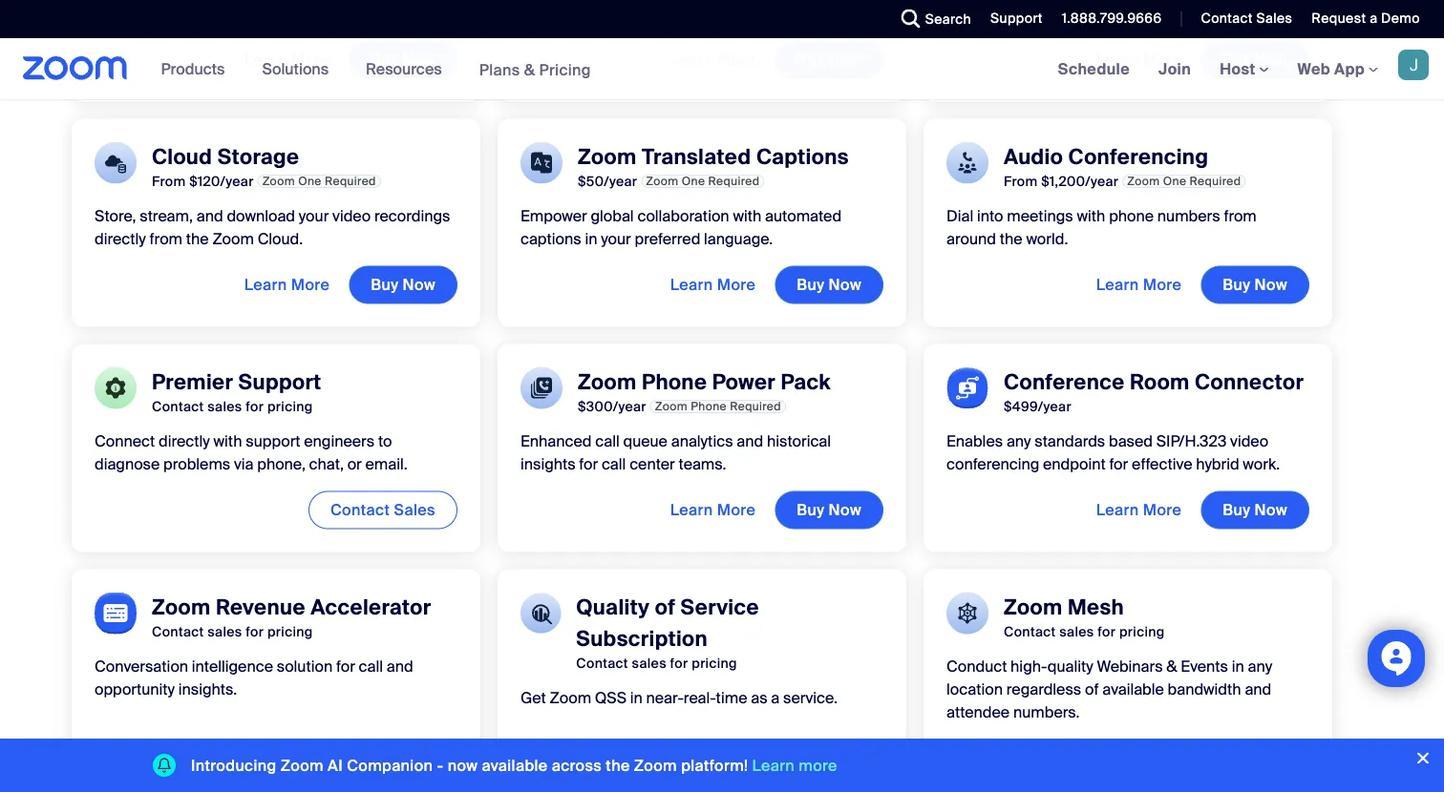 Task type: describe. For each thing, give the bounding box(es) containing it.
$50/year
[[578, 172, 637, 190]]

problems
[[163, 454, 230, 474]]

zoom inside zoom mesh contact sales for pricing
[[1004, 594, 1063, 622]]

capacity
[[946, 4, 1006, 24]]

phone,
[[257, 454, 305, 474]]

around
[[946, 229, 996, 249]]

support link down 'reach'
[[990, 10, 1043, 27]]

reach
[[1037, 0, 1077, 1]]

dial
[[946, 206, 973, 226]]

audio
[[1004, 144, 1063, 171]]

enhanced call queue analytics and historical insights for call center teams.
[[521, 431, 831, 474]]

learn more link
[[752, 756, 837, 776]]

contact up the "host"
[[1201, 10, 1253, 27]]

0 horizontal spatial available
[[482, 756, 548, 776]]

pricing
[[539, 59, 591, 80]]

$1,200/year
[[1041, 172, 1119, 190]]

request
[[1312, 10, 1366, 27]]

sales inside 'quality of service subscription contact sales for pricing'
[[632, 654, 667, 672]]

automated
[[765, 206, 842, 226]]

required inside zoom phone power pack $300/year zoom phone required
[[730, 399, 781, 414]]

1 horizontal spatial in
[[630, 688, 643, 708]]

connect
[[95, 431, 155, 452]]

get zoom qss in near-real-time as a service.
[[521, 688, 838, 708]]

resources button
[[366, 38, 450, 99]]

pricing inside 'zoom revenue accelerator contact sales for pricing'
[[267, 623, 313, 641]]

store,
[[95, 206, 136, 226]]

pricing inside zoom mesh contact sales for pricing
[[1119, 623, 1165, 641]]

resources
[[366, 59, 442, 79]]

enhanced
[[521, 431, 592, 452]]

one for conferencing
[[1163, 174, 1187, 188]]

available inside conduct high-quality webinars & events in any location regardless of available bandwidth and attendee numbers.
[[1103, 680, 1164, 700]]

with for phone
[[1077, 206, 1105, 226]]

search
[[925, 10, 971, 28]]

the for introducing zoom ai companion - now available across the zoom platform! learn more
[[606, 756, 630, 776]]

expand your reach with an increased attendee capacity of up to 1,000 participants.
[[946, 0, 1270, 24]]

required for translated
[[708, 174, 760, 188]]

store, stream, and download your video recordings directly from the zoom cloud.
[[95, 206, 450, 249]]

audio conferencing logo image
[[946, 142, 989, 184]]

captions
[[521, 229, 581, 249]]

plans
[[479, 59, 520, 80]]

join
[[1159, 59, 1191, 79]]

empower
[[521, 206, 587, 226]]

contact sales link for zoom revenue accelerator
[[308, 739, 457, 778]]

conference room connector $499/year
[[1004, 369, 1304, 415]]

zoom inside store, stream, and download your video recordings directly from the zoom cloud.
[[212, 229, 254, 249]]

0 vertical spatial call
[[595, 431, 620, 452]]

zoom phone power pack $300/year zoom phone required
[[578, 369, 831, 415]]

storage
[[217, 144, 299, 171]]

opportunity
[[95, 680, 175, 700]]

insights
[[521, 454, 576, 474]]

near-
[[646, 688, 684, 708]]

sales inside 'zoom revenue accelerator contact sales for pricing'
[[208, 623, 242, 641]]

stream,
[[140, 206, 193, 226]]

host button
[[1220, 59, 1269, 79]]

plans & pricing
[[479, 59, 591, 80]]

1 vertical spatial a
[[771, 688, 780, 708]]

language.
[[704, 229, 773, 249]]

zoom up $300/year
[[578, 369, 637, 396]]

conference
[[1004, 369, 1125, 396]]

-
[[437, 756, 444, 776]]

world.
[[1026, 229, 1068, 249]]

contact sales link for premier support
[[308, 491, 457, 529]]

quality
[[576, 594, 650, 622]]

1,000
[[1066, 4, 1105, 24]]

standards
[[1035, 431, 1105, 452]]

one for storage
[[298, 174, 322, 188]]

attendee inside expand your reach with an increased attendee capacity of up to 1,000 participants.
[[1207, 0, 1270, 1]]

conversation
[[95, 657, 188, 677]]

from inside store, stream, and download your video recordings directly from the zoom cloud.
[[150, 229, 182, 249]]

from for cloud storage
[[152, 172, 186, 190]]

app
[[1334, 59, 1365, 79]]

contact sales up host dropdown button
[[1201, 10, 1293, 27]]

contact sales link for zoom mesh
[[1160, 739, 1309, 778]]

schedule
[[1058, 59, 1130, 79]]

directly inside connect directly with support engineers to diagnose problems via phone, chat, or email.
[[159, 431, 210, 452]]

email.
[[365, 454, 407, 474]]

contact down 'or'
[[330, 500, 390, 520]]

sales inside zoom mesh contact sales for pricing
[[1059, 623, 1094, 641]]

hybrid
[[1196, 454, 1239, 474]]

regardless
[[1006, 680, 1081, 700]]

zoom up the collaboration
[[646, 174, 679, 188]]

banner containing products
[[0, 38, 1444, 101]]

webinars
[[1097, 657, 1163, 677]]

zoom inside 'zoom revenue accelerator contact sales for pricing'
[[152, 594, 211, 622]]

recordings
[[374, 206, 450, 226]]

directly inside store, stream, and download your video recordings directly from the zoom cloud.
[[95, 229, 146, 249]]

preferred
[[635, 229, 700, 249]]

zoom revenue accelerator contact sales for pricing
[[152, 594, 431, 641]]

video for cloud storage
[[332, 206, 371, 226]]

more
[[799, 756, 837, 776]]

queue
[[623, 431, 668, 452]]

solution
[[277, 657, 333, 677]]

contact inside zoom mesh contact sales for pricing
[[1004, 623, 1056, 641]]

qss
[[595, 688, 627, 708]]

$499/year
[[1004, 398, 1072, 415]]

zoom right get
[[550, 688, 591, 708]]

audio conferencing from $1,200/year zoom one required
[[1004, 144, 1241, 190]]

historical
[[767, 431, 831, 452]]

translated
[[642, 144, 751, 171]]

participants.
[[1108, 4, 1195, 24]]

up
[[1027, 4, 1045, 24]]

conferencing
[[946, 454, 1039, 474]]

in for zoom translated captions
[[585, 229, 597, 249]]

for inside 'zoom revenue accelerator contact sales for pricing'
[[246, 623, 264, 641]]

based
[[1109, 431, 1153, 452]]

required for storage
[[325, 174, 376, 188]]

to inside expand your reach with an increased attendee capacity of up to 1,000 participants.
[[1048, 4, 1062, 24]]

now
[[448, 756, 478, 776]]

conduct high-quality webinars & events in any location regardless of available bandwidth and attendee numbers.
[[946, 657, 1272, 723]]

0 vertical spatial phone
[[642, 369, 707, 396]]

sales for quality of service subscription
[[820, 749, 861, 769]]

and inside conduct high-quality webinars & events in any location regardless of available bandwidth and attendee numbers.
[[1245, 680, 1271, 700]]

schedule link
[[1044, 38, 1144, 99]]

1 vertical spatial call
[[602, 454, 626, 474]]

chat,
[[309, 454, 344, 474]]

as
[[751, 688, 767, 708]]

zoom left the platform!
[[634, 756, 677, 776]]

for inside 'quality of service subscription contact sales for pricing'
[[670, 654, 688, 672]]

revenue
[[216, 594, 305, 622]]

sales inside premier support contact sales for pricing
[[208, 398, 242, 415]]

service
[[680, 594, 759, 622]]

numbers.
[[1013, 703, 1080, 723]]

zoom inside cloud storage from $120/year zoom one required
[[262, 174, 295, 188]]

teams.
[[679, 454, 726, 474]]

real-
[[684, 688, 716, 708]]

demo
[[1381, 10, 1420, 27]]

empower global collaboration with automated captions in your preferred language.
[[521, 206, 842, 249]]

your inside expand your reach with an increased attendee capacity of up to 1,000 participants.
[[1003, 0, 1033, 1]]

subscription
[[576, 626, 708, 653]]

for inside the enhanced call queue analytics and historical insights for call center teams.
[[579, 454, 598, 474]]

sip/h.323
[[1156, 431, 1227, 452]]

meetings navigation
[[1044, 38, 1444, 101]]



Task type: locate. For each thing, give the bounding box(es) containing it.
and down $120/year at the left top
[[197, 206, 223, 226]]

from
[[1224, 206, 1257, 226], [150, 229, 182, 249]]

for right solution
[[336, 657, 355, 677]]

one down translated at the top of page
[[682, 174, 705, 188]]

intelligence
[[192, 657, 273, 677]]

contact sales left - in the left of the page
[[330, 749, 436, 769]]

1 vertical spatial available
[[482, 756, 548, 776]]

banner
[[0, 38, 1444, 101]]

0 vertical spatial to
[[1048, 4, 1062, 24]]

solutions
[[262, 59, 329, 79]]

room
[[1130, 369, 1190, 396]]

with inside empower global collaboration with automated captions in your preferred language.
[[733, 206, 761, 226]]

with for automated
[[733, 206, 761, 226]]

pack
[[781, 369, 831, 396]]

1 vertical spatial your
[[299, 206, 329, 226]]

0 vertical spatial attendee
[[1207, 0, 1270, 1]]

1 vertical spatial of
[[655, 594, 675, 622]]

a right as
[[771, 688, 780, 708]]

phone
[[642, 369, 707, 396], [691, 399, 727, 414]]

numbers
[[1157, 206, 1220, 226]]

zoom down conferencing
[[1127, 174, 1160, 188]]

and right analytics
[[737, 431, 763, 452]]

buy now
[[371, 49, 436, 69], [797, 49, 861, 69], [1223, 49, 1287, 69], [371, 275, 436, 295], [797, 275, 861, 295], [1223, 275, 1287, 295], [797, 500, 861, 520], [1223, 500, 1287, 520]]

premier support contact sales for pricing
[[152, 369, 321, 415]]

contact sales down email.
[[330, 500, 436, 520]]

0 horizontal spatial video
[[332, 206, 371, 226]]

1 horizontal spatial video
[[1230, 431, 1269, 452]]

conversation intelligence solution for call and opportunity insights.
[[95, 657, 413, 700]]

with
[[1081, 0, 1109, 1], [733, 206, 761, 226], [1077, 206, 1105, 226], [214, 431, 242, 452]]

to
[[1048, 4, 1062, 24], [378, 431, 392, 452]]

one inside zoom translated captions $50/year zoom one required
[[682, 174, 705, 188]]

increased
[[1134, 0, 1203, 1]]

2 vertical spatial your
[[601, 229, 631, 249]]

1 vertical spatial to
[[378, 431, 392, 452]]

quality of service subscription contact sales for pricing
[[576, 594, 759, 672]]

zoom phone power pack logo image
[[521, 367, 563, 409]]

from down stream,
[[150, 229, 182, 249]]

of inside expand your reach with an increased attendee capacity of up to 1,000 participants.
[[1009, 4, 1023, 24]]

0 horizontal spatial attendee
[[946, 703, 1010, 723]]

across
[[552, 756, 602, 776]]

with inside connect directly with support engineers to diagnose problems via phone, chat, or email.
[[214, 431, 242, 452]]

0 vertical spatial in
[[585, 229, 597, 249]]

sales down the mesh
[[1059, 623, 1094, 641]]

search button
[[887, 0, 976, 38]]

1 from from the left
[[152, 172, 186, 190]]

contact sales down 'service.'
[[756, 749, 861, 769]]

required inside zoom translated captions $50/year zoom one required
[[708, 174, 760, 188]]

zoom down the storage
[[262, 174, 295, 188]]

0 horizontal spatial from
[[152, 172, 186, 190]]

1 horizontal spatial any
[[1248, 657, 1272, 677]]

1 vertical spatial phone
[[691, 399, 727, 414]]

pricing inside premier support contact sales for pricing
[[267, 398, 313, 415]]

1 horizontal spatial to
[[1048, 4, 1062, 24]]

available down webinars
[[1103, 680, 1164, 700]]

0 vertical spatial video
[[332, 206, 371, 226]]

0 vertical spatial &
[[524, 59, 535, 80]]

0 horizontal spatial to
[[378, 431, 392, 452]]

pricing inside 'quality of service subscription contact sales for pricing'
[[692, 654, 737, 672]]

contact sales link
[[1187, 0, 1297, 38], [1201, 10, 1293, 27], [308, 491, 457, 529], [308, 739, 457, 778], [734, 739, 883, 778], [1160, 739, 1309, 778]]

sales down subscription
[[632, 654, 667, 672]]

diagnose
[[95, 454, 160, 474]]

1 vertical spatial support
[[238, 369, 321, 396]]

endpoint
[[1043, 454, 1106, 474]]

required down 'power'
[[730, 399, 781, 414]]

from inside audio conferencing from $1,200/year zoom one required
[[1004, 172, 1038, 190]]

video left recordings
[[332, 206, 371, 226]]

in down global on the top
[[585, 229, 597, 249]]

attendee down location
[[946, 703, 1010, 723]]

0 horizontal spatial directly
[[95, 229, 146, 249]]

1 horizontal spatial attendee
[[1207, 0, 1270, 1]]

for down revenue
[[246, 623, 264, 641]]

2 vertical spatial of
[[1085, 680, 1099, 700]]

0 vertical spatial from
[[1224, 206, 1257, 226]]

available
[[1103, 680, 1164, 700], [482, 756, 548, 776]]

contact sales down bandwidth
[[1182, 749, 1287, 769]]

with up language.
[[733, 206, 761, 226]]

required for conferencing
[[1190, 174, 1241, 188]]

host
[[1220, 59, 1259, 79]]

for down the mesh
[[1098, 623, 1116, 641]]

2 horizontal spatial in
[[1232, 657, 1244, 677]]

contact up 'high-'
[[1004, 623, 1056, 641]]

premier support logo image
[[95, 367, 137, 409]]

contact left - in the left of the page
[[330, 749, 390, 769]]

0 vertical spatial a
[[1370, 10, 1378, 27]]

from down audio
[[1004, 172, 1038, 190]]

2 one from the left
[[682, 174, 705, 188]]

time
[[716, 688, 747, 708]]

collaboration
[[637, 206, 729, 226]]

zoom left ai
[[281, 756, 324, 776]]

to down 'reach'
[[1048, 4, 1062, 24]]

video inside enables any standards based sip/h.323 video conferencing endpoint for effective hybrid work.
[[1230, 431, 1269, 452]]

1 horizontal spatial of
[[1009, 4, 1023, 24]]

location
[[946, 680, 1003, 700]]

1 horizontal spatial support
[[990, 10, 1043, 27]]

cloud storage logo image
[[95, 142, 137, 184]]

video
[[332, 206, 371, 226], [1230, 431, 1269, 452]]

for down enhanced
[[579, 454, 598, 474]]

0 horizontal spatial the
[[186, 229, 209, 249]]

directly up problems
[[159, 431, 210, 452]]

web app
[[1298, 59, 1365, 79]]

directly down 'store,'
[[95, 229, 146, 249]]

zoom right zoom revenue accelerator logo
[[152, 594, 211, 622]]

1 horizontal spatial the
[[606, 756, 630, 776]]

with inside expand your reach with an increased attendee capacity of up to 1,000 participants.
[[1081, 0, 1109, 1]]

sales
[[208, 398, 242, 415], [208, 623, 242, 641], [1059, 623, 1094, 641], [632, 654, 667, 672]]

video for conference room connector
[[1230, 431, 1269, 452]]

insights.
[[178, 680, 237, 700]]

from for audio conferencing
[[1004, 172, 1038, 190]]

1 horizontal spatial one
[[682, 174, 705, 188]]

in inside empower global collaboration with automated captions in your preferred language.
[[585, 229, 597, 249]]

and right bandwidth
[[1245, 680, 1271, 700]]

0 horizontal spatial one
[[298, 174, 322, 188]]

of down quality
[[1085, 680, 1099, 700]]

power
[[712, 369, 776, 396]]

1 horizontal spatial directly
[[159, 431, 210, 452]]

2 vertical spatial call
[[359, 657, 383, 677]]

sales for premier support
[[394, 500, 436, 520]]

your down global on the top
[[601, 229, 631, 249]]

the inside dial into meetings with phone numbers from around the world.
[[1000, 229, 1023, 249]]

one inside cloud storage from $120/year zoom one required
[[298, 174, 322, 188]]

0 horizontal spatial support
[[238, 369, 321, 396]]

for up support
[[246, 398, 264, 415]]

0 vertical spatial of
[[1009, 4, 1023, 24]]

with inside dial into meetings with phone numbers from around the world.
[[1077, 206, 1105, 226]]

any right events
[[1248, 657, 1272, 677]]

zoom mesh logo image
[[946, 592, 989, 634]]

any inside conduct high-quality webinars & events in any location regardless of available bandwidth and attendee numbers.
[[1248, 657, 1272, 677]]

contact sales for premier support
[[330, 500, 436, 520]]

introducing zoom ai companion - now available across the zoom platform! learn more
[[191, 756, 837, 776]]

work.
[[1243, 454, 1280, 474]]

bandwidth
[[1168, 680, 1241, 700]]

your
[[1003, 0, 1033, 1], [299, 206, 329, 226], [601, 229, 631, 249]]

from inside cloud storage from $120/year zoom one required
[[152, 172, 186, 190]]

zoom up $50/year
[[578, 144, 637, 171]]

1 one from the left
[[298, 174, 322, 188]]

for up get zoom qss in near-real-time as a service.
[[670, 654, 688, 672]]

your inside store, stream, and download your video recordings directly from the zoom cloud.
[[299, 206, 329, 226]]

into
[[977, 206, 1003, 226]]

attendee up the "host"
[[1207, 0, 1270, 1]]

one down the storage
[[298, 174, 322, 188]]

center
[[630, 454, 675, 474]]

attendee
[[1207, 0, 1270, 1], [946, 703, 1010, 723]]

zoom inside audio conferencing from $1,200/year zoom one required
[[1127, 174, 1160, 188]]

any up conferencing on the right bottom
[[1007, 431, 1031, 452]]

0 horizontal spatial any
[[1007, 431, 1031, 452]]

product information navigation
[[147, 38, 605, 101]]

1 horizontal spatial available
[[1103, 680, 1164, 700]]

contact inside premier support contact sales for pricing
[[152, 398, 204, 415]]

1 vertical spatial in
[[1232, 657, 1244, 677]]

for inside enables any standards based sip/h.323 video conferencing endpoint for effective hybrid work.
[[1109, 454, 1128, 474]]

and inside the enhanced call queue analytics and historical insights for call center teams.
[[737, 431, 763, 452]]

pricing up the "real-"
[[692, 654, 737, 672]]

directly
[[95, 229, 146, 249], [159, 431, 210, 452]]

the down stream,
[[186, 229, 209, 249]]

& inside the product information navigation
[[524, 59, 535, 80]]

2 horizontal spatial one
[[1163, 174, 1187, 188]]

one up numbers
[[1163, 174, 1187, 188]]

global
[[591, 206, 634, 226]]

support
[[990, 10, 1043, 27], [238, 369, 321, 396]]

3 one from the left
[[1163, 174, 1187, 188]]

of inside conduct high-quality webinars & events in any location regardless of available bandwidth and attendee numbers.
[[1085, 680, 1099, 700]]

high-
[[1011, 657, 1047, 677]]

1 vertical spatial any
[[1248, 657, 1272, 677]]

zoom up the "queue"
[[655, 399, 688, 414]]

service.
[[783, 688, 838, 708]]

from right numbers
[[1224, 206, 1257, 226]]

contact down 'service.'
[[756, 749, 816, 769]]

& inside conduct high-quality webinars & events in any location regardless of available bandwidth and attendee numbers.
[[1166, 657, 1177, 677]]

1.888.799.9666
[[1062, 10, 1162, 27]]

the for dial into meetings with phone numbers from around the world.
[[1000, 229, 1023, 249]]

0 vertical spatial support
[[990, 10, 1043, 27]]

0 horizontal spatial of
[[655, 594, 675, 622]]

a left demo on the right top of page
[[1370, 10, 1378, 27]]

sales up the 'intelligence'
[[208, 623, 242, 641]]

with up 1,000
[[1081, 0, 1109, 1]]

0 horizontal spatial &
[[524, 59, 535, 80]]

for inside premier support contact sales for pricing
[[246, 398, 264, 415]]

contact
[[1201, 10, 1253, 27], [152, 398, 204, 415], [330, 500, 390, 520], [152, 623, 204, 641], [1004, 623, 1056, 641], [576, 654, 628, 672], [330, 749, 390, 769], [756, 749, 816, 769], [1182, 749, 1242, 769]]

2 horizontal spatial your
[[1003, 0, 1033, 1]]

contact sales for zoom revenue accelerator
[[330, 749, 436, 769]]

1 horizontal spatial from
[[1224, 206, 1257, 226]]

call down accelerator
[[359, 657, 383, 677]]

contact inside 'quality of service subscription contact sales for pricing'
[[576, 654, 628, 672]]

contact up qss
[[576, 654, 628, 672]]

sales down premier
[[208, 398, 242, 415]]

ai
[[328, 756, 343, 776]]

in for zoom mesh
[[1232, 657, 1244, 677]]

and down accelerator
[[387, 657, 413, 677]]

available right now
[[482, 756, 548, 776]]

for inside zoom mesh contact sales for pricing
[[1098, 623, 1116, 641]]

and inside conversation intelligence solution for call and opportunity insights.
[[387, 657, 413, 677]]

1 horizontal spatial a
[[1370, 10, 1378, 27]]

from inside dial into meetings with phone numbers from around the world.
[[1224, 206, 1257, 226]]

effective
[[1132, 454, 1192, 474]]

required inside cloud storage from $120/year zoom one required
[[325, 174, 376, 188]]

contact sales link for quality of service subscription
[[734, 739, 883, 778]]

& left events
[[1166, 657, 1177, 677]]

and inside store, stream, and download your video recordings directly from the zoom cloud.
[[197, 206, 223, 226]]

your up cloud.
[[299, 206, 329, 226]]

video up work. in the right of the page
[[1230, 431, 1269, 452]]

your inside empower global collaboration with automated captions in your preferred language.
[[601, 229, 631, 249]]

pricing up solution
[[267, 623, 313, 641]]

sales for zoom revenue accelerator
[[394, 749, 436, 769]]

expand
[[946, 0, 1000, 1]]

1 vertical spatial video
[[1230, 431, 1269, 452]]

zoom mesh contact sales for pricing
[[1004, 594, 1165, 641]]

of inside 'quality of service subscription contact sales for pricing'
[[655, 594, 675, 622]]

quality of service subscription logo image
[[521, 592, 561, 634]]

sales for zoom mesh
[[1246, 749, 1287, 769]]

join link
[[1144, 38, 1205, 99]]

support down 'reach'
[[990, 10, 1043, 27]]

zoom logo image
[[23, 56, 128, 80]]

connector
[[1195, 369, 1304, 396]]

to inside connect directly with support engineers to diagnose problems via phone, chat, or email.
[[378, 431, 392, 452]]

in right qss
[[630, 688, 643, 708]]

from
[[152, 172, 186, 190], [1004, 172, 1038, 190]]

required down translated at the top of page
[[708, 174, 760, 188]]

zoom revenue accelerator logo image
[[95, 592, 137, 634]]

the inside store, stream, and download your video recordings directly from the zoom cloud.
[[186, 229, 209, 249]]

to up email.
[[378, 431, 392, 452]]

with up via
[[214, 431, 242, 452]]

attendee inside conduct high-quality webinars & events in any location regardless of available bandwidth and attendee numbers.
[[946, 703, 1010, 723]]

1 horizontal spatial &
[[1166, 657, 1177, 677]]

buy now link
[[349, 40, 457, 79], [775, 40, 883, 79], [1201, 40, 1309, 79], [349, 266, 457, 304], [775, 266, 883, 304], [1201, 266, 1309, 304], [775, 491, 883, 529], [1201, 491, 1309, 529]]

with down "$1,200/year"
[[1077, 206, 1105, 226]]

for down based
[[1109, 454, 1128, 474]]

0 vertical spatial any
[[1007, 431, 1031, 452]]

0 vertical spatial available
[[1103, 680, 1164, 700]]

contact sales for zoom mesh
[[1182, 749, 1287, 769]]

1 vertical spatial directly
[[159, 431, 210, 452]]

1 horizontal spatial your
[[601, 229, 631, 249]]

any inside enables any standards based sip/h.323 video conferencing endpoint for effective hybrid work.
[[1007, 431, 1031, 452]]

analytics
[[671, 431, 733, 452]]

0 vertical spatial your
[[1003, 0, 1033, 1]]

zoom down download at top
[[212, 229, 254, 249]]

in right events
[[1232, 657, 1244, 677]]

pricing up support
[[267, 398, 313, 415]]

products button
[[161, 38, 233, 99]]

the down into
[[1000, 229, 1023, 249]]

pricing up webinars
[[1119, 623, 1165, 641]]

with for an
[[1081, 0, 1109, 1]]

0 horizontal spatial your
[[299, 206, 329, 226]]

mesh
[[1068, 594, 1124, 622]]

2 horizontal spatial of
[[1085, 680, 1099, 700]]

required up numbers
[[1190, 174, 1241, 188]]

conduct
[[946, 657, 1007, 677]]

zoom up 'high-'
[[1004, 594, 1063, 622]]

quality
[[1047, 657, 1093, 677]]

web
[[1298, 59, 1330, 79]]

platform!
[[681, 756, 748, 776]]

& right plans
[[524, 59, 535, 80]]

call down $300/year
[[595, 431, 620, 452]]

and
[[197, 206, 223, 226], [737, 431, 763, 452], [387, 657, 413, 677], [1245, 680, 1271, 700]]

one inside audio conferencing from $1,200/year zoom one required
[[1163, 174, 1187, 188]]

0 horizontal spatial in
[[585, 229, 597, 249]]

support up support
[[238, 369, 321, 396]]

2 vertical spatial in
[[630, 688, 643, 708]]

your up up in the top of the page
[[1003, 0, 1033, 1]]

1 vertical spatial attendee
[[946, 703, 1010, 723]]

of left up in the top of the page
[[1009, 4, 1023, 24]]

required up recordings
[[325, 174, 376, 188]]

call inside conversation intelligence solution for call and opportunity insights.
[[359, 657, 383, 677]]

support inside premier support contact sales for pricing
[[238, 369, 321, 396]]

1 vertical spatial &
[[1166, 657, 1177, 677]]

zoom translated captions logo image
[[521, 142, 563, 184]]

support link right search
[[976, 0, 1048, 38]]

companion
[[347, 756, 433, 776]]

2 horizontal spatial the
[[1000, 229, 1023, 249]]

call left center at the bottom
[[602, 454, 626, 474]]

request a demo
[[1312, 10, 1420, 27]]

contact inside 'zoom revenue accelerator contact sales for pricing'
[[152, 623, 204, 641]]

contact sales for quality of service subscription
[[756, 749, 861, 769]]

0 horizontal spatial a
[[771, 688, 780, 708]]

cloud
[[152, 144, 212, 171]]

in
[[585, 229, 597, 249], [1232, 657, 1244, 677], [630, 688, 643, 708]]

$120/year
[[189, 172, 254, 190]]

1 horizontal spatial from
[[1004, 172, 1038, 190]]

required inside audio conferencing from $1,200/year zoom one required
[[1190, 174, 1241, 188]]

conference room connector logo image
[[946, 367, 989, 409]]

the right 'across'
[[606, 756, 630, 776]]

accelerator
[[311, 594, 431, 622]]

contact down premier
[[152, 398, 204, 415]]

contact up the conversation
[[152, 623, 204, 641]]

buy
[[371, 49, 399, 69], [797, 49, 825, 69], [1223, 49, 1251, 69], [371, 275, 399, 295], [797, 275, 825, 295], [1223, 275, 1251, 295], [797, 500, 825, 520], [1223, 500, 1251, 520]]

cloud storage from $120/year zoom one required
[[152, 144, 376, 190]]

0 vertical spatial directly
[[95, 229, 146, 249]]

1 vertical spatial from
[[150, 229, 182, 249]]

contact down bandwidth
[[1182, 749, 1242, 769]]

0 horizontal spatial from
[[150, 229, 182, 249]]

video inside store, stream, and download your video recordings directly from the zoom cloud.
[[332, 206, 371, 226]]

2 from from the left
[[1004, 172, 1038, 190]]

from down cloud
[[152, 172, 186, 190]]

one for translated
[[682, 174, 705, 188]]

profile picture image
[[1398, 50, 1429, 80]]

for inside conversation intelligence solution for call and opportunity insights.
[[336, 657, 355, 677]]

solutions button
[[262, 38, 337, 99]]

in inside conduct high-quality webinars & events in any location regardless of available bandwidth and attendee numbers.
[[1232, 657, 1244, 677]]

cloud.
[[258, 229, 303, 249]]

of up subscription
[[655, 594, 675, 622]]



Task type: vqa. For each thing, say whether or not it's contained in the screenshot.
All-in-one bundled solution Access all Video SDK service plans with a single subscription
no



